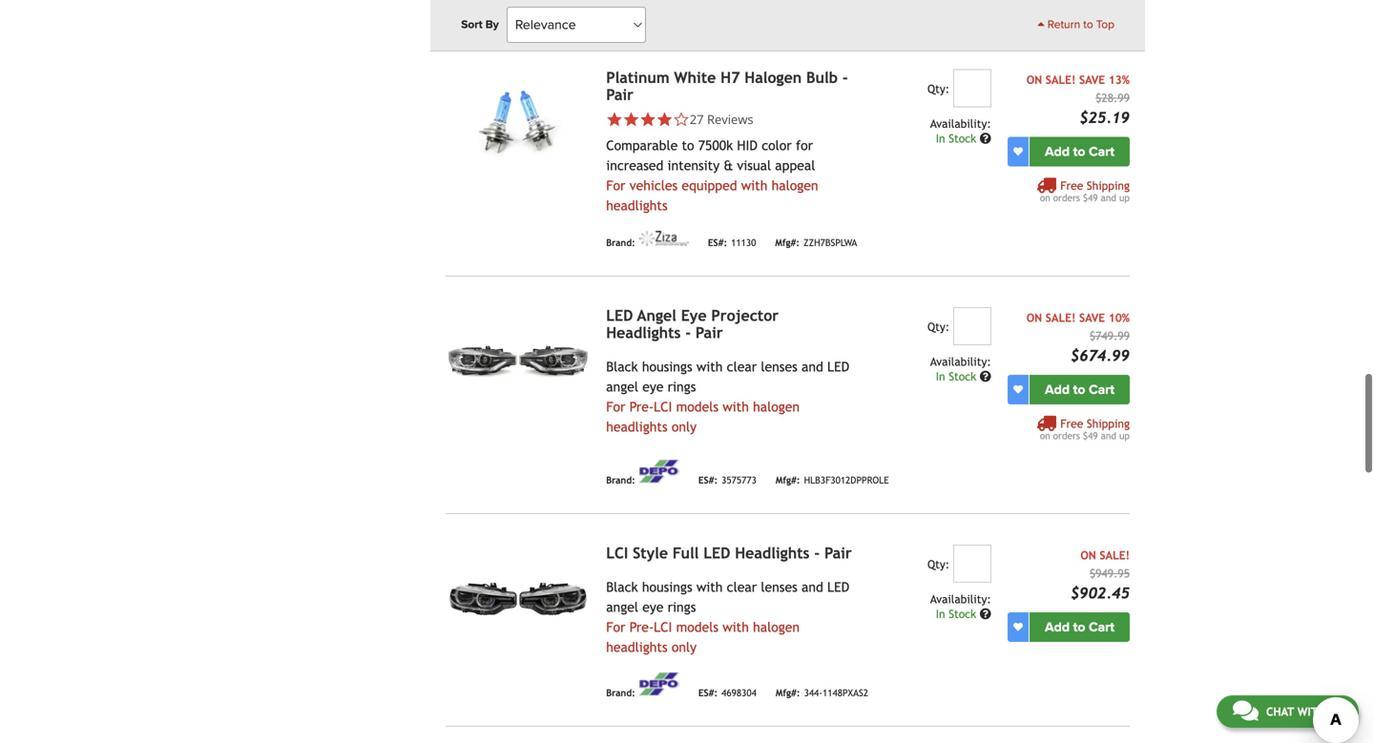 Task type: describe. For each thing, give the bounding box(es) containing it.
uro - corporate logo image
[[639, 0, 663, 8]]

led angel eye projector headlights - pair
[[606, 307, 779, 341]]

angel
[[637, 307, 677, 324]]

hlb3f3012dpprole
[[804, 475, 889, 486]]

by
[[485, 18, 499, 32]]

mfg#: for platinum white h7 halogen bulb - pair
[[775, 237, 800, 248]]

black housings with clear lenses and led angel eye rings for pre-lci models with halogen headlights only for projector
[[606, 359, 850, 435]]

es#: 4698304
[[698, 688, 757, 699]]

pre- for lci style full led headlights - pair
[[630, 620, 654, 635]]

depo - corporate logo image for angel
[[639, 460, 679, 484]]

pair for lci style full led headlights - pair
[[824, 544, 852, 562]]

brand: for led angel eye projector headlights - pair
[[606, 475, 635, 486]]

black for lci style full led headlights - pair
[[606, 580, 638, 595]]

2 star image from the left
[[640, 111, 656, 128]]

question circle image for platinum white h7 halogen bulb - pair
[[980, 132, 991, 144]]

es#3575773 - hlb3f3012dpprole - led angel eye projector headlights - pair - black housings with clear lenses and led angel eye rings - depo - bmw image
[[446, 307, 591, 416]]

on for $25.19
[[1040, 192, 1050, 203]]

orders for $25.19
[[1053, 192, 1080, 203]]

return to top link
[[1038, 16, 1115, 33]]

brand: for platinum white h7 halogen bulb - pair
[[606, 237, 635, 248]]

$25.19
[[1080, 109, 1130, 126]]

mfg#: for led angel eye projector headlights - pair
[[776, 475, 800, 486]]

pair for platinum white h7 halogen bulb - pair
[[606, 86, 634, 103]]

models for eye
[[676, 399, 719, 414]]

question circle image for lci style full led headlights - pair
[[980, 608, 991, 620]]

in stock for led angel eye projector headlights - pair
[[936, 370, 980, 383]]

$949.95
[[1090, 567, 1130, 580]]

headlights for projector
[[606, 324, 681, 341]]

rings for full
[[668, 600, 696, 615]]

on for $674.99
[[1040, 430, 1050, 441]]

in stock for lci style full led headlights - pair
[[936, 607, 980, 621]]

zzh7bsplwa
[[804, 237, 857, 248]]

return
[[1048, 18, 1080, 32]]

for
[[796, 138, 813, 153]]

add for $25.19
[[1045, 143, 1070, 160]]

sale! for $674.99
[[1046, 311, 1076, 324]]

es#: for h7
[[708, 237, 727, 248]]

3575773
[[722, 475, 757, 486]]

intensity
[[668, 158, 720, 173]]

to for $25.19
[[1073, 143, 1085, 160]]

- for platinum white h7 halogen bulb - pair
[[843, 69, 848, 86]]

$674.99
[[1071, 347, 1130, 364]]

on sale!                         save 10% $749.99 $674.99
[[1027, 311, 1130, 364]]

style
[[633, 544, 668, 562]]

return to top
[[1045, 18, 1115, 32]]

color
[[762, 138, 792, 153]]

models for full
[[676, 620, 719, 635]]

equipped
[[682, 178, 737, 193]]

eye for angel
[[642, 379, 664, 394]]

caret up image
[[1038, 18, 1045, 30]]

13%
[[1109, 73, 1130, 86]]

add to wish list image for $902.45
[[1013, 623, 1023, 632]]

on inside on sale! $949.95 $902.45
[[1081, 549, 1096, 562]]

sort by
[[461, 18, 499, 32]]

housings for angel
[[642, 359, 692, 374]]

sale! for $25.19
[[1046, 73, 1076, 86]]

in for led angel eye projector headlights - pair
[[936, 370, 945, 383]]

question circle image for led angel eye projector headlights - pair
[[980, 371, 991, 382]]

clear for led
[[727, 580, 757, 595]]

shipping for $25.19
[[1087, 179, 1130, 192]]

chat with us
[[1266, 705, 1343, 719]]

rings for eye
[[668, 379, 696, 394]]

reviews
[[707, 111, 754, 128]]

es#: 3575773
[[698, 475, 757, 486]]

availability: for platinum white h7 halogen bulb - pair
[[930, 117, 991, 130]]

halogen for halogen
[[772, 178, 818, 193]]

housings for style
[[642, 580, 692, 595]]

only for full
[[672, 640, 697, 655]]

mfg#: hlb3f3012dpprole
[[776, 475, 889, 486]]

top
[[1096, 18, 1115, 32]]

$28.99
[[1096, 91, 1130, 104]]

availability: for lci style full led headlights - pair
[[930, 592, 991, 606]]

qty: for platinum white h7 halogen bulb - pair
[[928, 82, 950, 95]]

with left us
[[1298, 705, 1326, 719]]

with down led angel eye projector headlights - pair link
[[697, 359, 723, 374]]

27
[[690, 111, 704, 128]]

with up 4698304 on the bottom
[[723, 620, 749, 635]]

shipping for $674.99
[[1087, 417, 1130, 430]]

&
[[724, 158, 733, 173]]

h7
[[721, 69, 740, 86]]

headlights for led angel eye projector headlights - pair
[[606, 419, 668, 435]]

halogen for led
[[753, 620, 800, 635]]

up for $25.19
[[1119, 192, 1130, 203]]

led angel eye projector headlights - pair link
[[606, 307, 779, 341]]

es#11130 - zzh7bsplwa -  platinum white h7 halogen bulb - pair - comparable to 7500k hid color for increased intensity & visual appeal - ziza - audi bmw volkswagen mercedes benz mini porsche image
[[446, 69, 591, 178]]

for inside comparable to 7500k hid color for increased intensity & visual appeal for vehicles equipped with halogen headlights
[[606, 178, 626, 193]]

free for $25.19
[[1060, 179, 1083, 192]]

orders for $674.99
[[1053, 430, 1080, 441]]

with down lci style full led headlights - pair
[[697, 580, 723, 595]]

platinum
[[606, 69, 670, 86]]

qty: for lci style full led headlights - pair
[[928, 558, 950, 571]]

10%
[[1109, 311, 1130, 324]]

to for $674.99
[[1073, 382, 1085, 398]]

1 vertical spatial lci
[[606, 544, 628, 562]]

es#: for full
[[698, 688, 718, 699]]

headlights for lci style full led headlights - pair
[[606, 640, 668, 655]]

chat
[[1266, 705, 1294, 719]]

2 27 reviews link from the left
[[690, 111, 754, 128]]

1 star image from the left
[[606, 111, 623, 128]]

brand: for lci style full led headlights - pair
[[606, 688, 635, 699]]

free for $674.99
[[1060, 417, 1083, 430]]



Task type: vqa. For each thing, say whether or not it's contained in the screenshot.
Style housings
yes



Task type: locate. For each thing, give the bounding box(es) containing it.
cart for $25.19
[[1089, 143, 1115, 160]]

angel for lci style full led headlights - pair
[[606, 600, 638, 615]]

1 for from the top
[[606, 178, 626, 193]]

0 vertical spatial add to cart
[[1045, 143, 1115, 160]]

0 vertical spatial add
[[1045, 143, 1070, 160]]

in for lci style full led headlights - pair
[[936, 607, 945, 621]]

2 vertical spatial pair
[[824, 544, 852, 562]]

1 headlights from the top
[[606, 198, 668, 213]]

2 angel from the top
[[606, 600, 638, 615]]

1 vertical spatial shipping
[[1087, 417, 1130, 430]]

2 lenses from the top
[[761, 580, 798, 595]]

1 vertical spatial free
[[1060, 417, 1083, 430]]

comments image
[[1233, 700, 1259, 722]]

1 in stock from the top
[[936, 132, 980, 145]]

headlights for led
[[735, 544, 810, 562]]

add to cart down the $25.19 in the top right of the page
[[1045, 143, 1115, 160]]

pair for led angel eye projector headlights - pair
[[696, 324, 723, 341]]

shipping down $674.99
[[1087, 417, 1130, 430]]

headlights
[[606, 324, 681, 341], [735, 544, 810, 562]]

angel for led angel eye projector headlights - pair
[[606, 379, 638, 394]]

up down $674.99
[[1119, 430, 1130, 441]]

qty:
[[928, 82, 950, 95], [928, 320, 950, 333], [928, 558, 950, 571]]

1 free from the top
[[1060, 179, 1083, 192]]

0 vertical spatial orders
[[1053, 192, 1080, 203]]

full
[[673, 544, 699, 562]]

sale! up $674.99
[[1046, 311, 1076, 324]]

0 vertical spatial angel
[[606, 379, 638, 394]]

1 vertical spatial mfg#:
[[776, 475, 800, 486]]

on down caret up image
[[1027, 73, 1042, 86]]

3 add from the top
[[1045, 619, 1070, 635]]

save inside on sale!                         save 13% $28.99 $25.19
[[1079, 73, 1105, 86]]

1 27 reviews link from the left
[[606, 111, 853, 128]]

1 vertical spatial qty:
[[928, 320, 950, 333]]

1 vertical spatial on
[[1027, 311, 1042, 324]]

eye
[[642, 379, 664, 394], [642, 600, 664, 615]]

1 vertical spatial halogen
[[753, 399, 800, 414]]

bulb
[[806, 69, 838, 86]]

2 vertical spatial stock
[[949, 607, 976, 621]]

add to cart for $674.99
[[1045, 382, 1115, 398]]

lci for style
[[654, 620, 672, 635]]

2 vertical spatial add to cart button
[[1030, 612, 1130, 642]]

$49
[[1083, 192, 1098, 203], [1083, 430, 1098, 441]]

pre- down the style
[[630, 620, 654, 635]]

2 only from the top
[[672, 640, 697, 655]]

1 only from the top
[[672, 419, 697, 435]]

sale! up $949.95
[[1100, 549, 1130, 562]]

add for $674.99
[[1045, 382, 1070, 398]]

angel down the style
[[606, 600, 638, 615]]

0 vertical spatial cart
[[1089, 143, 1115, 160]]

2 pre- from the top
[[630, 620, 654, 635]]

$49 down the $25.19 in the top right of the page
[[1083, 192, 1098, 203]]

0 vertical spatial up
[[1119, 192, 1130, 203]]

depo - corporate logo image
[[639, 460, 679, 484], [639, 673, 679, 696]]

pair right angel
[[696, 324, 723, 341]]

star image
[[623, 111, 640, 128]]

2 vertical spatial availability:
[[930, 592, 991, 606]]

housings down the led angel eye projector headlights - pair
[[642, 359, 692, 374]]

2 $49 from the top
[[1083, 430, 1098, 441]]

save left the 13%
[[1079, 73, 1105, 86]]

add to wish list image
[[1013, 147, 1023, 156], [1013, 623, 1023, 632]]

lenses
[[761, 359, 798, 374], [761, 580, 798, 595]]

0 vertical spatial only
[[672, 419, 697, 435]]

with down visual
[[741, 178, 768, 193]]

on sale!                         save 13% $28.99 $25.19
[[1027, 73, 1130, 126]]

1 horizontal spatial pair
[[696, 324, 723, 341]]

mfg#: 344-1148pxas2
[[776, 688, 868, 699]]

models
[[676, 399, 719, 414], [676, 620, 719, 635]]

cart down $902.45
[[1089, 619, 1115, 635]]

2 depo - corporate logo image from the top
[[639, 673, 679, 696]]

1 vertical spatial models
[[676, 620, 719, 635]]

on sale! $949.95 $902.45
[[1071, 549, 1130, 602]]

2 eye from the top
[[642, 600, 664, 615]]

0 vertical spatial headlights
[[606, 198, 668, 213]]

lci style full led headlights - pair
[[606, 544, 852, 562]]

for
[[606, 178, 626, 193], [606, 399, 626, 414], [606, 620, 626, 635]]

lci
[[654, 399, 672, 414], [606, 544, 628, 562], [654, 620, 672, 635]]

to inside 'return to top' 'link'
[[1083, 18, 1093, 32]]

2 add to cart from the top
[[1045, 382, 1115, 398]]

0 vertical spatial black
[[606, 359, 638, 374]]

with inside comparable to 7500k hid color for increased intensity & visual appeal for vehicles equipped with halogen headlights
[[741, 178, 768, 193]]

shipping
[[1087, 179, 1130, 192], [1087, 417, 1130, 430]]

1 vertical spatial black
[[606, 580, 638, 595]]

save
[[1079, 73, 1105, 86], [1079, 311, 1105, 324]]

black housings with clear lenses and led angel eye rings for pre-lci models with halogen headlights only down the led angel eye projector headlights - pair
[[606, 359, 850, 435]]

orders
[[1053, 192, 1080, 203], [1053, 430, 1080, 441]]

on for $25.19
[[1027, 73, 1042, 86]]

0 vertical spatial free shipping on orders $49 and up
[[1040, 179, 1130, 203]]

rings down full
[[668, 600, 696, 615]]

save up $749.99
[[1079, 311, 1105, 324]]

pre- down angel
[[630, 399, 654, 414]]

1 save from the top
[[1079, 73, 1105, 86]]

depo - corporate logo image left the es#: 3575773
[[639, 460, 679, 484]]

2 add to cart button from the top
[[1030, 375, 1130, 404]]

7500k
[[698, 138, 733, 153]]

$49 for $25.19
[[1083, 192, 1098, 203]]

- inside the led angel eye projector headlights - pair
[[685, 324, 691, 341]]

add to cart button down $902.45
[[1030, 612, 1130, 642]]

on left 10%
[[1027, 311, 1042, 324]]

eye
[[681, 307, 707, 324]]

eye for style
[[642, 600, 664, 615]]

eye down the style
[[642, 600, 664, 615]]

1 depo - corporate logo image from the top
[[639, 460, 679, 484]]

lci down led angel eye projector headlights - pair link
[[654, 399, 672, 414]]

shipping down the $25.19 in the top right of the page
[[1087, 179, 1130, 192]]

0 horizontal spatial -
[[685, 324, 691, 341]]

1 vertical spatial free shipping on orders $49 and up
[[1040, 417, 1130, 441]]

0 vertical spatial add to cart button
[[1030, 137, 1130, 166]]

1 pre- from the top
[[630, 399, 654, 414]]

brand:
[[606, 237, 635, 248], [606, 475, 635, 486], [606, 688, 635, 699]]

free shipping on orders $49 and up for $674.99
[[1040, 417, 1130, 441]]

cart down $674.99
[[1089, 382, 1115, 398]]

cart for $674.99
[[1089, 382, 1115, 398]]

1 eye from the top
[[642, 379, 664, 394]]

free shipping on orders $49 and up
[[1040, 179, 1130, 203], [1040, 417, 1130, 441]]

2 vertical spatial sale!
[[1100, 549, 1130, 562]]

sale! inside on sale! $949.95 $902.45
[[1100, 549, 1130, 562]]

2 shipping from the top
[[1087, 417, 1130, 430]]

in stock
[[936, 132, 980, 145], [936, 370, 980, 383], [936, 607, 980, 621]]

4698304
[[722, 688, 757, 699]]

add to cart button down the $25.19 in the top right of the page
[[1030, 137, 1130, 166]]

2 vertical spatial add
[[1045, 619, 1070, 635]]

with up 3575773
[[723, 399, 749, 414]]

1 vertical spatial rings
[[668, 600, 696, 615]]

1148pxas2
[[823, 688, 868, 699]]

lci style full led headlights - pair link
[[606, 544, 852, 562]]

3 availability: from the top
[[930, 592, 991, 606]]

clear for projector
[[727, 359, 757, 374]]

2 vertical spatial add to cart
[[1045, 619, 1115, 635]]

to down the $25.19 in the top right of the page
[[1073, 143, 1085, 160]]

headlights inside comparable to 7500k hid color for increased intensity & visual appeal for vehicles equipped with halogen headlights
[[606, 198, 668, 213]]

3 add to cart from the top
[[1045, 619, 1115, 635]]

us
[[1329, 705, 1343, 719]]

1 vertical spatial brand:
[[606, 475, 635, 486]]

pair down mfg#: hlb3f3012dpprole
[[824, 544, 852, 562]]

1 lenses from the top
[[761, 359, 798, 374]]

1 add to cart button from the top
[[1030, 137, 1130, 166]]

2 up from the top
[[1119, 430, 1130, 441]]

mfg#: left 344- on the bottom right of the page
[[776, 688, 800, 699]]

1 vertical spatial black housings with clear lenses and led angel eye rings for pre-lci models with halogen headlights only
[[606, 580, 850, 655]]

2 qty: from the top
[[928, 320, 950, 333]]

to inside comparable to 7500k hid color for increased intensity & visual appeal for vehicles equipped with halogen headlights
[[682, 138, 694, 153]]

3 add to cart button from the top
[[1030, 612, 1130, 642]]

comparable to 7500k hid color for increased intensity & visual appeal for vehicles equipped with halogen headlights
[[606, 138, 818, 213]]

free down the $25.19 in the top right of the page
[[1060, 179, 1083, 192]]

3 headlights from the top
[[606, 640, 668, 655]]

1 qty: from the top
[[928, 82, 950, 95]]

1 orders from the top
[[1053, 192, 1080, 203]]

cart down the $25.19 in the top right of the page
[[1089, 143, 1115, 160]]

2 free shipping on orders $49 and up from the top
[[1040, 417, 1130, 441]]

0 vertical spatial on
[[1027, 73, 1042, 86]]

1 vertical spatial es#:
[[698, 475, 718, 486]]

angel down angel
[[606, 379, 638, 394]]

0 vertical spatial clear
[[727, 359, 757, 374]]

add to cart down $902.45
[[1045, 619, 1115, 635]]

0 vertical spatial in
[[936, 132, 945, 145]]

2 mfg#: from the top
[[776, 475, 800, 486]]

es#: left 4698304 on the bottom
[[698, 688, 718, 699]]

mfg#: right 3575773
[[776, 475, 800, 486]]

11130
[[731, 237, 756, 248]]

add to cart button for $25.19
[[1030, 137, 1130, 166]]

es#:
[[708, 237, 727, 248], [698, 475, 718, 486], [698, 688, 718, 699]]

1 vertical spatial pair
[[696, 324, 723, 341]]

2 availability: from the top
[[930, 355, 991, 368]]

0 vertical spatial mfg#:
[[775, 237, 800, 248]]

add to cart button for $674.99
[[1030, 375, 1130, 404]]

in
[[936, 132, 945, 145], [936, 370, 945, 383], [936, 607, 945, 621]]

2 vertical spatial -
[[814, 544, 820, 562]]

2 rings from the top
[[668, 600, 696, 615]]

add to cart button down $674.99
[[1030, 375, 1130, 404]]

- for led angel eye projector headlights - pair
[[685, 324, 691, 341]]

to up intensity
[[682, 138, 694, 153]]

2 vertical spatial brand:
[[606, 688, 635, 699]]

up
[[1119, 192, 1130, 203], [1119, 430, 1130, 441]]

2 vertical spatial mfg#:
[[776, 688, 800, 699]]

mfg#:
[[775, 237, 800, 248], [776, 475, 800, 486], [776, 688, 800, 699]]

1 vertical spatial headlights
[[606, 419, 668, 435]]

2 save from the top
[[1079, 311, 1105, 324]]

2 vertical spatial question circle image
[[980, 608, 991, 620]]

2 vertical spatial halogen
[[753, 620, 800, 635]]

mfg#: zzh7bsplwa
[[775, 237, 857, 248]]

- inside platinum white h7 halogen bulb - pair
[[843, 69, 848, 86]]

1 horizontal spatial headlights
[[735, 544, 810, 562]]

0 vertical spatial models
[[676, 399, 719, 414]]

0 vertical spatial halogen
[[772, 178, 818, 193]]

1 rings from the top
[[668, 379, 696, 394]]

lci left the style
[[606, 544, 628, 562]]

0 vertical spatial -
[[843, 69, 848, 86]]

to for $902.45
[[1073, 619, 1085, 635]]

0 vertical spatial qty:
[[928, 82, 950, 95]]

stock for led angel eye projector headlights - pair
[[949, 370, 976, 383]]

availability: for led angel eye projector headlights - pair
[[930, 355, 991, 368]]

halogen inside comparable to 7500k hid color for increased intensity & visual appeal for vehicles equipped with halogen headlights
[[772, 178, 818, 193]]

1 vertical spatial add
[[1045, 382, 1070, 398]]

1 vertical spatial up
[[1119, 430, 1130, 441]]

orders down the $25.19 in the top right of the page
[[1053, 192, 1080, 203]]

1 vertical spatial availability:
[[930, 355, 991, 368]]

models up the es#: 3575773
[[676, 399, 719, 414]]

3 cart from the top
[[1089, 619, 1115, 635]]

add to cart down $674.99
[[1045, 382, 1115, 398]]

stock for platinum white h7 halogen bulb - pair
[[949, 132, 976, 145]]

free down $674.99
[[1060, 417, 1083, 430]]

0 vertical spatial brand:
[[606, 237, 635, 248]]

headlights
[[606, 198, 668, 213], [606, 419, 668, 435], [606, 640, 668, 655]]

mfg#: left zzh7bsplwa
[[775, 237, 800, 248]]

pair up star icon
[[606, 86, 634, 103]]

1 vertical spatial question circle image
[[980, 371, 991, 382]]

save for $25.19
[[1079, 73, 1105, 86]]

1 cart from the top
[[1089, 143, 1115, 160]]

1 vertical spatial clear
[[727, 580, 757, 595]]

availability:
[[930, 117, 991, 130], [930, 355, 991, 368], [930, 592, 991, 606]]

2 vertical spatial headlights
[[606, 640, 668, 655]]

27 reviews link
[[606, 111, 853, 128], [690, 111, 754, 128]]

black housings with clear lenses and led angel eye rings for pre-lci models with halogen headlights only down lci style full led headlights - pair link at the bottom
[[606, 580, 850, 655]]

depo - corporate logo image left es#: 4698304
[[639, 673, 679, 696]]

1 vertical spatial in stock
[[936, 370, 980, 383]]

add to cart button
[[1030, 137, 1130, 166], [1030, 375, 1130, 404], [1030, 612, 1130, 642]]

stock for lci style full led headlights - pair
[[949, 607, 976, 621]]

to
[[1083, 18, 1093, 32], [682, 138, 694, 153], [1073, 143, 1085, 160], [1073, 382, 1085, 398], [1073, 619, 1085, 635]]

2 in from the top
[[936, 370, 945, 383]]

models up es#: 4698304
[[676, 620, 719, 635]]

free shipping on orders $49 and up down $674.99
[[1040, 417, 1130, 441]]

1 vertical spatial eye
[[642, 600, 664, 615]]

on inside on sale!                         save 10% $749.99 $674.99
[[1027, 311, 1042, 324]]

headlights for platinum white h7 halogen bulb - pair
[[606, 198, 668, 213]]

rings
[[668, 379, 696, 394], [668, 600, 696, 615]]

1 in from the top
[[936, 132, 945, 145]]

question circle image
[[980, 132, 991, 144], [980, 371, 991, 382], [980, 608, 991, 620]]

0 vertical spatial free
[[1060, 179, 1083, 192]]

depo - corporate logo image for style
[[639, 673, 679, 696]]

es#: 11130
[[708, 237, 756, 248]]

1 vertical spatial on
[[1040, 430, 1050, 441]]

headlights left eye
[[606, 324, 681, 341]]

1 vertical spatial headlights
[[735, 544, 810, 562]]

halogen down appeal
[[772, 178, 818, 193]]

2 headlights from the top
[[606, 419, 668, 435]]

add to cart for $25.19
[[1045, 143, 1115, 160]]

2 vertical spatial on
[[1081, 549, 1096, 562]]

lci for angel
[[654, 399, 672, 414]]

0 vertical spatial add to wish list image
[[1013, 147, 1023, 156]]

1 vertical spatial add to wish list image
[[1013, 623, 1023, 632]]

2 free from the top
[[1060, 417, 1083, 430]]

- down mfg#: hlb3f3012dpprole
[[814, 544, 820, 562]]

lenses down lci style full led headlights - pair
[[761, 580, 798, 595]]

led
[[606, 307, 633, 324], [827, 359, 850, 374], [704, 544, 730, 562], [827, 580, 850, 595]]

0 vertical spatial depo - corporate logo image
[[639, 460, 679, 484]]

cart
[[1089, 143, 1115, 160], [1089, 382, 1115, 398], [1089, 619, 1115, 635]]

add to wish list image for $25.19
[[1013, 147, 1023, 156]]

add to cart
[[1045, 143, 1115, 160], [1045, 382, 1115, 398], [1045, 619, 1115, 635]]

lenses down projector
[[761, 359, 798, 374]]

for for lci style full led headlights - pair
[[606, 620, 626, 635]]

lci down the style
[[654, 620, 672, 635]]

pair inside platinum white h7 halogen bulb - pair
[[606, 86, 634, 103]]

hid
[[737, 138, 758, 153]]

3 for from the top
[[606, 620, 626, 635]]

1 horizontal spatial -
[[814, 544, 820, 562]]

1 vertical spatial angel
[[606, 600, 638, 615]]

3 qty: from the top
[[928, 558, 950, 571]]

0 vertical spatial pre-
[[630, 399, 654, 414]]

black down angel
[[606, 359, 638, 374]]

- right "bulb" at right
[[843, 69, 848, 86]]

ziza - corporate logo image
[[639, 231, 689, 246]]

add to wish list image
[[1013, 385, 1023, 394]]

2 vertical spatial cart
[[1089, 619, 1115, 635]]

halogen
[[772, 178, 818, 193], [753, 399, 800, 414], [753, 620, 800, 635]]

sort
[[461, 18, 483, 32]]

1 vertical spatial only
[[672, 640, 697, 655]]

halogen up 3575773
[[753, 399, 800, 414]]

1 add to wish list image from the top
[[1013, 147, 1023, 156]]

1 angel from the top
[[606, 379, 638, 394]]

free shipping on orders $49 and up for $25.19
[[1040, 179, 1130, 203]]

sale! down return
[[1046, 73, 1076, 86]]

black housings with clear lenses and led angel eye rings for pre-lci models with halogen headlights only
[[606, 359, 850, 435], [606, 580, 850, 655]]

empty star image
[[673, 111, 690, 128]]

clear down lci style full led headlights - pair
[[727, 580, 757, 595]]

2 on from the top
[[1040, 430, 1050, 441]]

0 vertical spatial in stock
[[936, 132, 980, 145]]

344-
[[804, 688, 823, 699]]

orders down $674.99
[[1053, 430, 1080, 441]]

3 star image from the left
[[656, 111, 673, 128]]

0 vertical spatial shipping
[[1087, 179, 1130, 192]]

angel
[[606, 379, 638, 394], [606, 600, 638, 615]]

for for led angel eye projector headlights - pair
[[606, 399, 626, 414]]

1 up from the top
[[1119, 192, 1130, 203]]

1 question circle image from the top
[[980, 132, 991, 144]]

2 vertical spatial in
[[936, 607, 945, 621]]

in stock for platinum white h7 halogen bulb - pair
[[936, 132, 980, 145]]

2 vertical spatial qty:
[[928, 558, 950, 571]]

halogen up 4698304 on the bottom
[[753, 620, 800, 635]]

white
[[674, 69, 716, 86]]

clear
[[727, 359, 757, 374], [727, 580, 757, 595]]

es#: left 11130
[[708, 237, 727, 248]]

$902.45
[[1071, 584, 1130, 602]]

None number field
[[953, 69, 991, 107], [953, 307, 991, 345], [953, 545, 991, 583], [953, 69, 991, 107], [953, 307, 991, 345], [953, 545, 991, 583]]

2 stock from the top
[[949, 370, 976, 383]]

appeal
[[775, 158, 815, 173]]

1 vertical spatial -
[[685, 324, 691, 341]]

0 vertical spatial rings
[[668, 379, 696, 394]]

3 stock from the top
[[949, 607, 976, 621]]

1 vertical spatial in
[[936, 370, 945, 383]]

free
[[1060, 179, 1083, 192], [1060, 417, 1083, 430]]

1 vertical spatial cart
[[1089, 382, 1115, 398]]

to down $674.99
[[1073, 382, 1085, 398]]

1 vertical spatial add to cart
[[1045, 382, 1115, 398]]

save for $674.99
[[1079, 311, 1105, 324]]

pre-
[[630, 399, 654, 414], [630, 620, 654, 635]]

1 add to cart from the top
[[1045, 143, 1115, 160]]

2 horizontal spatial pair
[[824, 544, 852, 562]]

sale! inside on sale!                         save 10% $749.99 $674.99
[[1046, 311, 1076, 324]]

up down the $25.19 in the top right of the page
[[1119, 192, 1130, 203]]

black
[[606, 359, 638, 374], [606, 580, 638, 595]]

0 vertical spatial headlights
[[606, 324, 681, 341]]

- for lci style full led headlights - pair
[[814, 544, 820, 562]]

2 black from the top
[[606, 580, 638, 595]]

clear down projector
[[727, 359, 757, 374]]

in for platinum white h7 halogen bulb - pair
[[936, 132, 945, 145]]

$749.99
[[1090, 329, 1130, 342]]

1 add from the top
[[1045, 143, 1070, 160]]

black down the style
[[606, 580, 638, 595]]

comparable
[[606, 138, 678, 153]]

save inside on sale!                         save 10% $749.99 $674.99
[[1079, 311, 1105, 324]]

0 vertical spatial for
[[606, 178, 626, 193]]

2 add from the top
[[1045, 382, 1070, 398]]

2 orders from the top
[[1053, 430, 1080, 441]]

free shipping on orders $49 and up down the $25.19 in the top right of the page
[[1040, 179, 1130, 203]]

add
[[1045, 143, 1070, 160], [1045, 382, 1070, 398], [1045, 619, 1070, 635]]

3 question circle image from the top
[[980, 608, 991, 620]]

1 $49 from the top
[[1083, 192, 1098, 203]]

2 brand: from the top
[[606, 475, 635, 486]]

$49 down $674.99
[[1083, 430, 1098, 441]]

1 vertical spatial add to cart button
[[1030, 375, 1130, 404]]

$49 for $674.99
[[1083, 430, 1098, 441]]

1 on from the top
[[1040, 192, 1050, 203]]

pair inside the led angel eye projector headlights - pair
[[696, 324, 723, 341]]

0 vertical spatial availability:
[[930, 117, 991, 130]]

on for $674.99
[[1027, 311, 1042, 324]]

2 housings from the top
[[642, 580, 692, 595]]

2 in stock from the top
[[936, 370, 980, 383]]

0 vertical spatial lci
[[654, 399, 672, 414]]

1 black from the top
[[606, 359, 638, 374]]

0 vertical spatial eye
[[642, 379, 664, 394]]

27 reviews
[[690, 111, 754, 128]]

1 models from the top
[[676, 399, 719, 414]]

0 vertical spatial es#:
[[708, 237, 727, 248]]

black housings with clear lenses and led angel eye rings for pre-lci models with halogen headlights only for led
[[606, 580, 850, 655]]

projector
[[711, 307, 779, 324]]

2 clear from the top
[[727, 580, 757, 595]]

1 availability: from the top
[[930, 117, 991, 130]]

2 vertical spatial in stock
[[936, 607, 980, 621]]

es#: left 3575773
[[698, 475, 718, 486]]

on
[[1027, 73, 1042, 86], [1027, 311, 1042, 324], [1081, 549, 1096, 562]]

platinum white h7 halogen bulb - pair
[[606, 69, 848, 103]]

headlights down 3575773
[[735, 544, 810, 562]]

on
[[1040, 192, 1050, 203], [1040, 430, 1050, 441]]

sale! inside on sale!                         save 13% $28.99 $25.19
[[1046, 73, 1076, 86]]

eye down angel
[[642, 379, 664, 394]]

2 add to wish list image from the top
[[1013, 623, 1023, 632]]

lenses for led
[[761, 580, 798, 595]]

0 vertical spatial sale!
[[1046, 73, 1076, 86]]

0 horizontal spatial headlights
[[606, 324, 681, 341]]

qty: for led angel eye projector headlights - pair
[[928, 320, 950, 333]]

pre- for led angel eye projector headlights - pair
[[630, 399, 654, 414]]

2 models from the top
[[676, 620, 719, 635]]

lenses for projector
[[761, 359, 798, 374]]

2 black housings with clear lenses and led angel eye rings for pre-lci models with halogen headlights only from the top
[[606, 580, 850, 655]]

1 mfg#: from the top
[[775, 237, 800, 248]]

halogen for projector
[[753, 399, 800, 414]]

1 vertical spatial stock
[[949, 370, 976, 383]]

stock
[[949, 132, 976, 145], [949, 370, 976, 383], [949, 607, 976, 621]]

es#: for eye
[[698, 475, 718, 486]]

led inside the led angel eye projector headlights - pair
[[606, 307, 633, 324]]

1 black housings with clear lenses and led angel eye rings for pre-lci models with halogen headlights only from the top
[[606, 359, 850, 435]]

1 vertical spatial for
[[606, 399, 626, 414]]

chat with us link
[[1217, 696, 1359, 728]]

mfg#: for lci style full led headlights - pair
[[776, 688, 800, 699]]

1 vertical spatial sale!
[[1046, 311, 1076, 324]]

vehicles
[[630, 178, 678, 193]]

- right angel
[[685, 324, 691, 341]]

3 in from the top
[[936, 607, 945, 621]]

only for eye
[[672, 419, 697, 435]]

to down $902.45
[[1073, 619, 1085, 635]]

visual
[[737, 158, 771, 173]]

3 brand: from the top
[[606, 688, 635, 699]]

star image
[[606, 111, 623, 128], [640, 111, 656, 128], [656, 111, 673, 128]]

up for $674.99
[[1119, 430, 1130, 441]]

housings down the style
[[642, 580, 692, 595]]

1 housings from the top
[[642, 359, 692, 374]]

1 vertical spatial $49
[[1083, 430, 1098, 441]]

to left top
[[1083, 18, 1093, 32]]

1 vertical spatial orders
[[1053, 430, 1080, 441]]

2 cart from the top
[[1089, 382, 1115, 398]]

es#4698304 - 344-1148pxas2 - lci style full led headlights - pair - black housings with clear lenses and led angel eye rings - depo - bmw image
[[446, 545, 591, 654]]

halogen
[[745, 69, 802, 86]]

black for led angel eye projector headlights - pair
[[606, 359, 638, 374]]

platinum white h7 halogen bulb - pair link
[[606, 69, 848, 103]]

on up $949.95
[[1081, 549, 1096, 562]]

2 question circle image from the top
[[980, 371, 991, 382]]

2 for from the top
[[606, 399, 626, 414]]

0 vertical spatial question circle image
[[980, 132, 991, 144]]

0 vertical spatial $49
[[1083, 192, 1098, 203]]

on inside on sale!                         save 13% $28.99 $25.19
[[1027, 73, 1042, 86]]

1 brand: from the top
[[606, 237, 635, 248]]

3 in stock from the top
[[936, 607, 980, 621]]

1 shipping from the top
[[1087, 179, 1130, 192]]

1 free shipping on orders $49 and up from the top
[[1040, 179, 1130, 203]]

2 vertical spatial es#:
[[698, 688, 718, 699]]

sale!
[[1046, 73, 1076, 86], [1046, 311, 1076, 324], [1100, 549, 1130, 562]]

1 clear from the top
[[727, 359, 757, 374]]

3 mfg#: from the top
[[776, 688, 800, 699]]

0 vertical spatial housings
[[642, 359, 692, 374]]

increased
[[606, 158, 664, 173]]

1 stock from the top
[[949, 132, 976, 145]]

headlights inside the led angel eye projector headlights - pair
[[606, 324, 681, 341]]

rings down the led angel eye projector headlights - pair
[[668, 379, 696, 394]]



